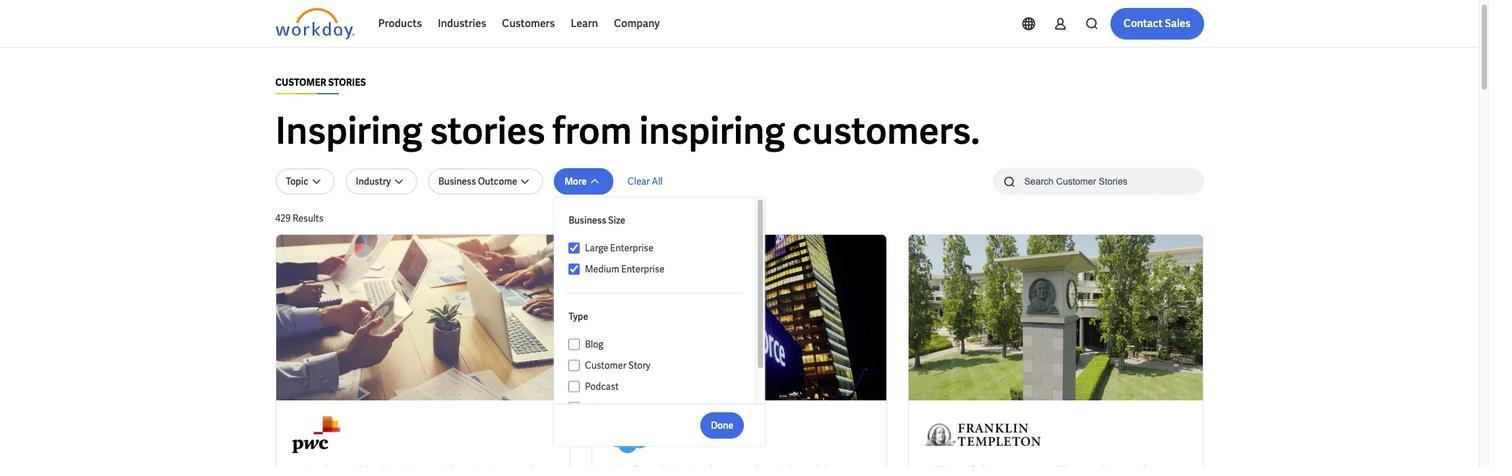 Task type: locate. For each thing, give the bounding box(es) containing it.
business
[[439, 176, 476, 187], [569, 214, 607, 226]]

story
[[629, 360, 651, 371]]

from
[[553, 107, 632, 155]]

products button
[[370, 8, 430, 40]]

enterprise
[[611, 242, 654, 254], [622, 263, 665, 275]]

enterprise down large enterprise link at the bottom left of page
[[622, 263, 665, 275]]

company
[[614, 16, 660, 30]]

1 vertical spatial enterprise
[[622, 263, 665, 275]]

1 vertical spatial business
[[569, 214, 607, 226]]

0 vertical spatial business
[[439, 176, 476, 187]]

business left outcome
[[439, 176, 476, 187]]

done
[[711, 419, 734, 431]]

done button
[[701, 412, 744, 438]]

learn
[[571, 16, 598, 30]]

medium enterprise
[[585, 263, 665, 275]]

medium
[[585, 263, 620, 275]]

Search Customer Stories text field
[[1017, 170, 1179, 193]]

podcast link
[[580, 379, 743, 395]]

1 horizontal spatial business
[[569, 214, 607, 226]]

contact sales
[[1124, 16, 1191, 30]]

contact sales link
[[1111, 8, 1204, 40]]

large enterprise
[[585, 242, 654, 254]]

0 vertical spatial enterprise
[[611, 242, 654, 254]]

customers button
[[494, 8, 563, 40]]

customer
[[585, 360, 627, 371]]

clear all
[[628, 176, 663, 187]]

0 horizontal spatial business
[[439, 176, 476, 187]]

video link
[[580, 400, 743, 416]]

business inside business outcome 'button'
[[439, 176, 476, 187]]

None checkbox
[[569, 263, 580, 275], [569, 360, 580, 371], [569, 381, 580, 393], [569, 263, 580, 275], [569, 360, 580, 371], [569, 381, 580, 393]]

franklin templeton companies, llc image
[[925, 416, 1041, 453]]

customer story
[[585, 360, 651, 371]]

industry button
[[345, 168, 417, 195]]

sales
[[1165, 16, 1191, 30]]

business up the large
[[569, 214, 607, 226]]

podcast
[[585, 381, 619, 393]]

None checkbox
[[569, 242, 580, 254], [569, 338, 580, 350], [569, 402, 580, 414], [569, 242, 580, 254], [569, 338, 580, 350], [569, 402, 580, 414]]

business outcome
[[439, 176, 517, 187]]

products
[[378, 16, 422, 30]]

customer stories
[[275, 77, 366, 88]]

business outcome button
[[428, 168, 544, 195]]

enterprise for large enterprise
[[611, 242, 654, 254]]

business for business size
[[569, 214, 607, 226]]

inspiring
[[640, 107, 785, 155]]

enterprise up medium enterprise at the bottom left of the page
[[611, 242, 654, 254]]

large
[[585, 242, 609, 254]]



Task type: describe. For each thing, give the bounding box(es) containing it.
clear
[[628, 176, 650, 187]]

industries button
[[430, 8, 494, 40]]

more button
[[554, 168, 613, 195]]

outcome
[[478, 176, 517, 187]]

429 results
[[275, 212, 324, 224]]

go to the homepage image
[[275, 8, 355, 40]]

video
[[585, 402, 609, 414]]

results
[[293, 212, 324, 224]]

customer story link
[[580, 358, 743, 373]]

business size
[[569, 214, 626, 226]]

size
[[608, 214, 626, 226]]

429
[[275, 212, 291, 224]]

more
[[565, 176, 587, 187]]

topic
[[286, 176, 309, 187]]

stories
[[430, 107, 545, 155]]

clear all button
[[624, 168, 667, 195]]

customer
[[275, 77, 327, 88]]

stories
[[328, 77, 366, 88]]

company button
[[606, 8, 668, 40]]

inspiring stories from inspiring customers.
[[275, 107, 981, 155]]

large enterprise link
[[580, 240, 743, 256]]

industries
[[438, 16, 487, 30]]

blog
[[585, 338, 604, 350]]

topic button
[[275, 168, 335, 195]]

business for business outcome
[[439, 176, 476, 187]]

medium enterprise link
[[580, 261, 743, 277]]

enterprise for medium enterprise
[[622, 263, 665, 275]]

customers
[[502, 16, 555, 30]]

inspiring
[[275, 107, 423, 155]]

learn button
[[563, 8, 606, 40]]

industry
[[356, 176, 391, 187]]

contact
[[1124, 16, 1163, 30]]

blog link
[[580, 337, 743, 352]]

salesforce.com image
[[609, 416, 662, 453]]

all
[[652, 176, 663, 187]]

pricewaterhousecoopers global licensing services corporation (pwc) image
[[292, 416, 340, 453]]

type
[[569, 311, 589, 323]]

customers.
[[793, 107, 981, 155]]



Task type: vqa. For each thing, say whether or not it's contained in the screenshot.
"Blog"
yes



